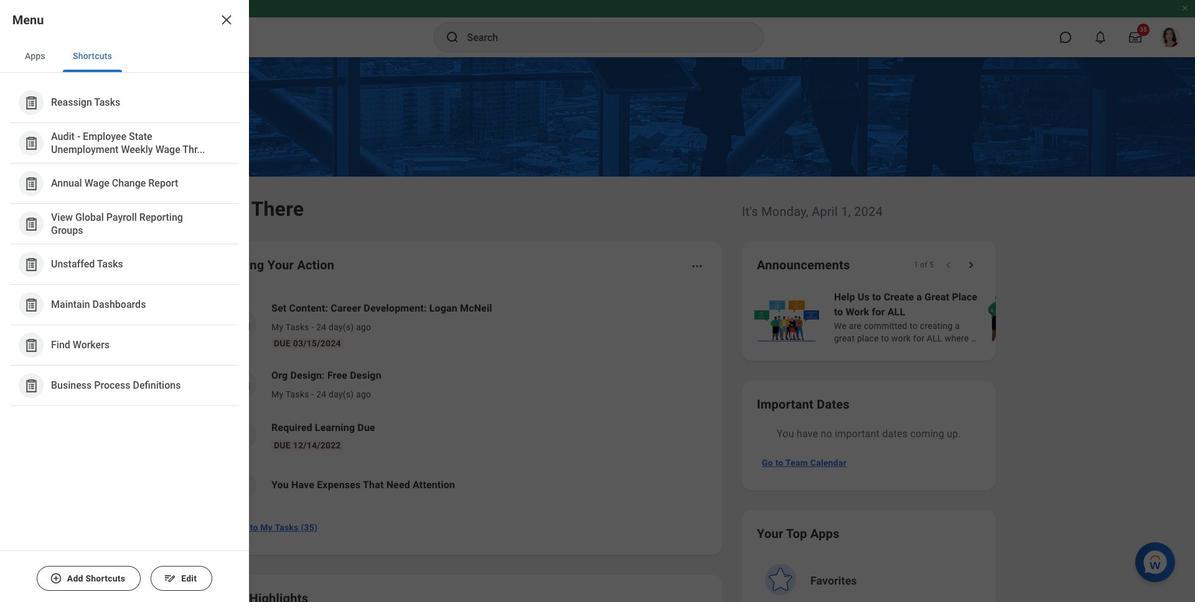 Task type: describe. For each thing, give the bounding box(es) containing it.
text edit image
[[164, 573, 176, 585]]

3 clipboard image from the top
[[23, 378, 39, 394]]

plus circle image
[[50, 573, 62, 585]]

book open image
[[232, 427, 251, 445]]

dashboard expenses image
[[232, 476, 251, 495]]

4 clipboard image from the top
[[23, 297, 39, 313]]

close environment banner image
[[1182, 4, 1189, 12]]

1 inbox image from the top
[[232, 316, 251, 334]]

2 clipboard image from the top
[[23, 257, 39, 272]]

1 clipboard image from the top
[[23, 95, 39, 111]]

chevron left small image
[[943, 259, 955, 271]]

2 inbox image from the top
[[232, 375, 251, 394]]



Task type: locate. For each thing, give the bounding box(es) containing it.
inbox large image
[[1129, 31, 1142, 44]]

5 clipboard image from the top
[[23, 338, 39, 353]]

1 clipboard image from the top
[[23, 135, 39, 151]]

search image
[[445, 30, 460, 45]]

list
[[0, 73, 249, 417], [752, 289, 1195, 346], [214, 291, 707, 511]]

global navigation dialog
[[0, 0, 249, 603]]

0 vertical spatial inbox image
[[232, 316, 251, 334]]

2 clipboard image from the top
[[23, 176, 39, 191]]

clipboard image
[[23, 95, 39, 111], [23, 176, 39, 191], [23, 216, 39, 232], [23, 297, 39, 313], [23, 338, 39, 353]]

2 vertical spatial clipboard image
[[23, 378, 39, 394]]

x image
[[219, 12, 234, 27]]

inbox image
[[232, 316, 251, 334], [232, 375, 251, 394]]

1 vertical spatial clipboard image
[[23, 257, 39, 272]]

clipboard image
[[23, 135, 39, 151], [23, 257, 39, 272], [23, 378, 39, 394]]

tab list
[[0, 40, 249, 73]]

0 vertical spatial clipboard image
[[23, 135, 39, 151]]

chevron right small image
[[965, 259, 978, 271]]

banner
[[0, 0, 1195, 57]]

status
[[914, 260, 934, 270]]

profile logan mcneil element
[[1153, 24, 1188, 51]]

1 vertical spatial inbox image
[[232, 375, 251, 394]]

3 clipboard image from the top
[[23, 216, 39, 232]]

main content
[[0, 57, 1195, 603]]

notifications large image
[[1095, 31, 1107, 44]]



Task type: vqa. For each thing, say whether or not it's contained in the screenshot.
first clipboard image from the bottom of the Global Navigation DIALOG
yes



